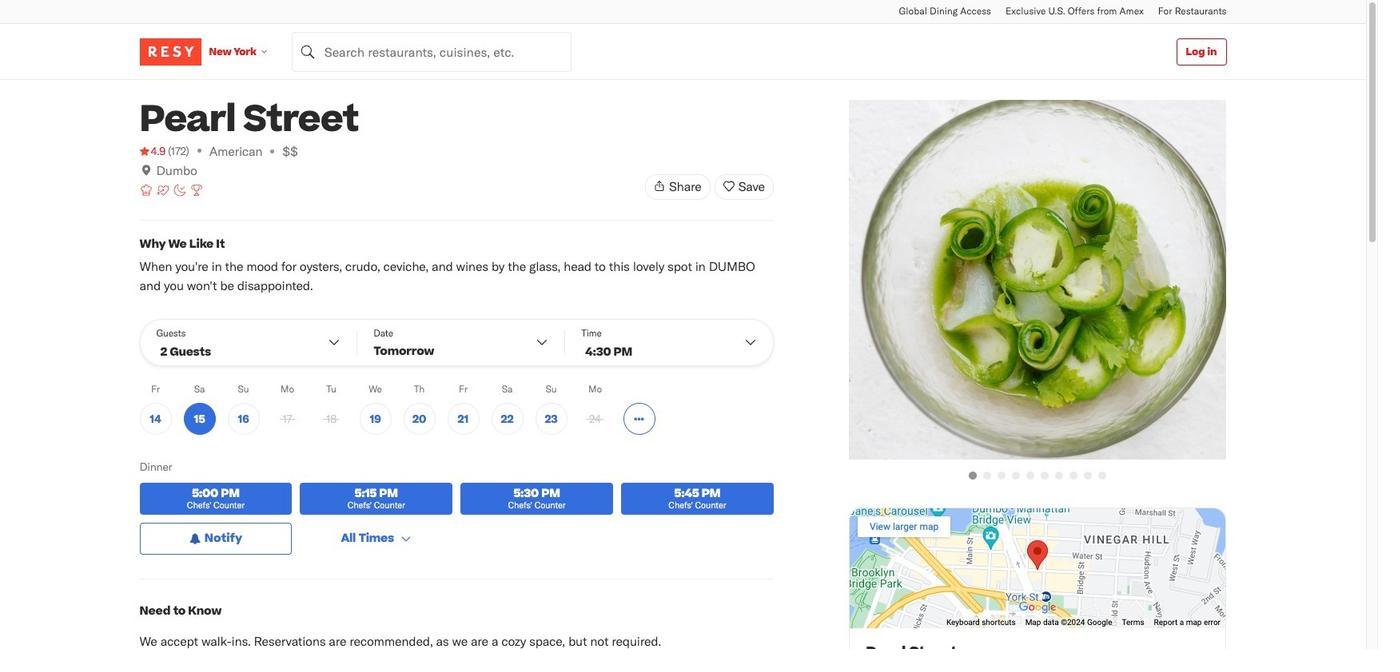 Task type: locate. For each thing, give the bounding box(es) containing it.
None field
[[292, 32, 572, 72]]

4.9 out of 5 stars image
[[140, 143, 166, 159]]



Task type: vqa. For each thing, say whether or not it's contained in the screenshot.
Search restaurants, cuisines, etc. text box
yes



Task type: describe. For each thing, give the bounding box(es) containing it.
Search restaurants, cuisines, etc. text field
[[292, 32, 572, 72]]



